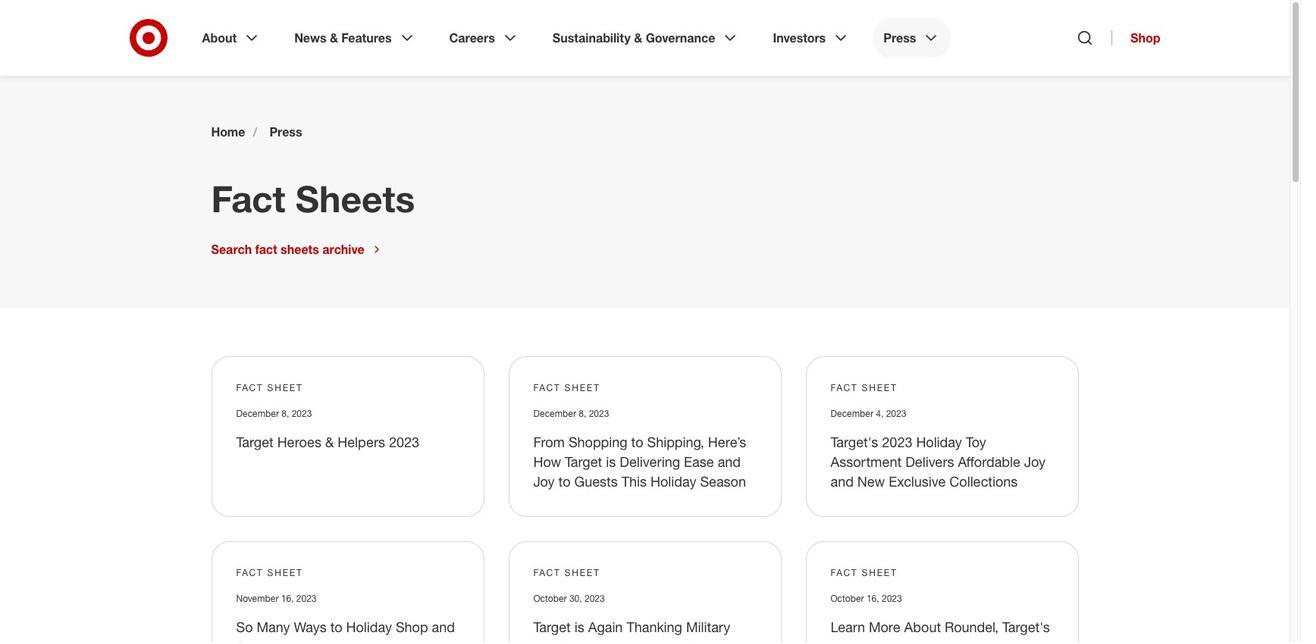 Task type: vqa. For each thing, say whether or not it's contained in the screenshot.


Task type: describe. For each thing, give the bounding box(es) containing it.
more
[[869, 619, 901, 636]]

helpers
[[338, 434, 385, 451]]

save
[[236, 639, 266, 643]]

discount
[[627, 639, 681, 643]]

2023 for target's 2023 holiday toy assortment delivers affordable joy and new exclusive collections
[[886, 408, 907, 419]]

and inside so many ways to holiday shop and save with ease at target
[[432, 619, 455, 636]]

fact sheet for 2023
[[831, 382, 898, 394]]

home link
[[211, 124, 245, 140]]

& for news
[[330, 30, 338, 46]]

delivers
[[906, 454, 955, 470]]

sheet for shopping
[[565, 382, 601, 394]]

1 vertical spatial to
[[559, 473, 571, 490]]

families
[[534, 639, 583, 643]]

december for from
[[534, 408, 576, 419]]

8, for heroes
[[282, 408, 289, 419]]

2023 for so many ways to holiday shop and save with ease at target
[[296, 593, 317, 605]]

fact for target's 2023 holiday toy assortment delivers affordable joy and new exclusive collections
[[831, 382, 858, 394]]

news & features
[[294, 30, 392, 46]]

sustainability
[[553, 30, 631, 46]]

fact sheet for many
[[236, 567, 303, 579]]

joy inside target's 2023 holiday toy assortment delivers affordable joy and new exclusive collections
[[1025, 454, 1046, 470]]

shop inside so many ways to holiday shop and save with ease at target
[[396, 619, 428, 636]]

so many ways to holiday shop and save with ease at target
[[236, 619, 455, 643]]

2023 for from shopping to shipping, here's how target is delivering ease and joy to guests this holiday season
[[589, 408, 609, 419]]

careers
[[450, 30, 495, 46]]

november
[[236, 593, 279, 605]]

fact sheet for heroes
[[236, 382, 303, 394]]

press for the rightmost press link
[[884, 30, 917, 46]]

2023 for target heroes & helpers 2023
[[292, 408, 312, 419]]

december for target's
[[831, 408, 874, 419]]

how
[[534, 454, 561, 470]]

fact sheet for more
[[831, 567, 898, 579]]

retail
[[831, 639, 865, 643]]

sheet for more
[[862, 567, 898, 579]]

2023 for learn more about roundel, target's retail media business
[[882, 593, 902, 605]]

this
[[622, 473, 647, 490]]

& right heroes
[[325, 434, 334, 451]]

november 16, 2023
[[236, 593, 317, 605]]

2023 right helpers
[[389, 434, 419, 451]]

a
[[616, 639, 624, 643]]

collections
[[950, 473, 1018, 490]]

december 4, 2023
[[831, 408, 907, 419]]

is inside 'target is again thanking military families with a discount fo'
[[575, 619, 585, 636]]

4,
[[876, 408, 884, 419]]

ease for to
[[299, 639, 329, 643]]

2023 for target is again thanking military families with a discount fo
[[585, 593, 605, 605]]

fact for so many ways to holiday shop and save with ease at target
[[236, 567, 264, 579]]

with inside so many ways to holiday shop and save with ease at target
[[270, 639, 295, 643]]

sheet for is
[[565, 567, 601, 579]]

about inside about link
[[202, 30, 237, 46]]

target's 2023 holiday toy assortment delivers affordable joy and new exclusive collections link
[[831, 434, 1046, 490]]

exclusive
[[889, 473, 946, 490]]

1 horizontal spatial shop
[[1131, 30, 1161, 46]]

again
[[588, 619, 623, 636]]

at
[[333, 639, 345, 643]]

shopping
[[569, 434, 628, 451]]

target is again thanking military families with a discount fo
[[534, 619, 731, 643]]

is inside from shopping to shipping, here's how target is delivering ease and joy to guests this holiday season
[[606, 454, 616, 470]]

target inside so many ways to holiday shop and save with ease at target
[[348, 639, 386, 643]]

target's 2023 holiday toy assortment delivers affordable joy and new exclusive collections
[[831, 434, 1046, 490]]

target left heroes
[[236, 434, 274, 451]]

december for target
[[236, 408, 279, 419]]

holiday inside so many ways to holiday shop and save with ease at target
[[346, 619, 392, 636]]

search
[[211, 242, 252, 257]]

business
[[911, 639, 966, 643]]

affordable
[[958, 454, 1021, 470]]

1 vertical spatial press link
[[270, 124, 302, 140]]

target heroes & helpers 2023
[[236, 434, 419, 451]]



Task type: locate. For each thing, give the bounding box(es) containing it.
toy
[[966, 434, 987, 451]]

2023 up ways
[[296, 593, 317, 605]]

2 horizontal spatial and
[[831, 473, 854, 490]]

& for sustainability
[[634, 30, 643, 46]]

0 vertical spatial about
[[202, 30, 237, 46]]

1 vertical spatial is
[[575, 619, 585, 636]]

30,
[[570, 593, 582, 605]]

16, right november
[[281, 593, 294, 605]]

roundel,
[[945, 619, 999, 636]]

shop link
[[1112, 30, 1161, 46]]

ease down shipping,
[[684, 454, 714, 470]]

2 horizontal spatial to
[[632, 434, 644, 451]]

1 december from the left
[[236, 408, 279, 419]]

sheet up october 16, 2023
[[862, 567, 898, 579]]

october
[[534, 593, 567, 605], [831, 593, 864, 605]]

fact sheet
[[236, 382, 303, 394], [534, 382, 601, 394], [831, 382, 898, 394], [236, 567, 303, 579], [534, 567, 601, 579], [831, 567, 898, 579]]

ease inside from shopping to shipping, here's how target is delivering ease and joy to guests this holiday season
[[684, 454, 714, 470]]

so many ways to holiday shop and save with ease at target link
[[236, 619, 455, 643]]

2 16, from the left
[[867, 593, 880, 605]]

2 december from the left
[[534, 408, 576, 419]]

with inside 'target is again thanking military families with a discount fo'
[[587, 639, 612, 643]]

1 vertical spatial shop
[[396, 619, 428, 636]]

october for learn
[[831, 593, 864, 605]]

december 8, 2023 up from
[[534, 408, 609, 419]]

1 horizontal spatial about
[[905, 619, 941, 636]]

fact sheet up november 16, 2023
[[236, 567, 303, 579]]

0 vertical spatial press link
[[873, 18, 952, 58]]

1 horizontal spatial target's
[[1003, 619, 1050, 636]]

sheet up 'shopping'
[[565, 382, 601, 394]]

press
[[884, 30, 917, 46], [270, 124, 302, 140]]

1 with from the left
[[270, 639, 295, 643]]

fact
[[255, 242, 277, 257]]

holiday inside from shopping to shipping, here's how target is delivering ease and joy to guests this holiday season
[[651, 473, 697, 490]]

governance
[[646, 30, 716, 46]]

1 horizontal spatial to
[[559, 473, 571, 490]]

fact sheet up october 16, 2023
[[831, 567, 898, 579]]

sheet
[[267, 382, 303, 394], [565, 382, 601, 394], [862, 382, 898, 394], [267, 567, 303, 579], [565, 567, 601, 579], [862, 567, 898, 579]]

target up the families at the left bottom of the page
[[534, 619, 571, 636]]

16, up more
[[867, 593, 880, 605]]

2 horizontal spatial december
[[831, 408, 874, 419]]

sheet for heroes
[[267, 382, 303, 394]]

investors link
[[763, 18, 861, 58]]

learn
[[831, 619, 866, 636]]

0 horizontal spatial target's
[[831, 434, 879, 451]]

target's inside target's 2023 holiday toy assortment delivers affordable joy and new exclusive collections
[[831, 434, 879, 451]]

&
[[330, 30, 338, 46], [634, 30, 643, 46], [325, 434, 334, 451]]

target's up assortment at bottom
[[831, 434, 879, 451]]

december 8, 2023
[[236, 408, 312, 419], [534, 408, 609, 419]]

1 horizontal spatial december
[[534, 408, 576, 419]]

target right at
[[348, 639, 386, 643]]

from shopping to shipping, here's how target is delivering ease and joy to guests this holiday season
[[534, 434, 747, 490]]

investors
[[773, 30, 826, 46]]

joy
[[1025, 454, 1046, 470], [534, 473, 555, 490]]

careers link
[[439, 18, 530, 58]]

about
[[202, 30, 237, 46], [905, 619, 941, 636]]

learn more about roundel, target's retail media business link
[[831, 619, 1050, 643]]

to
[[632, 434, 644, 451], [559, 473, 571, 490], [330, 619, 343, 636]]

2 october from the left
[[831, 593, 864, 605]]

holiday up delivers
[[917, 434, 962, 451]]

1 vertical spatial joy
[[534, 473, 555, 490]]

and inside target's 2023 holiday toy assortment delivers affordable joy and new exclusive collections
[[831, 473, 854, 490]]

0 horizontal spatial to
[[330, 619, 343, 636]]

sheet up 30,
[[565, 567, 601, 579]]

3 december from the left
[[831, 408, 874, 419]]

1 horizontal spatial is
[[606, 454, 616, 470]]

ease inside so many ways to holiday shop and save with ease at target
[[299, 639, 329, 643]]

2023 down 4,
[[882, 434, 913, 451]]

here's
[[708, 434, 747, 451]]

with down again
[[587, 639, 612, 643]]

sheet up 4,
[[862, 382, 898, 394]]

1 vertical spatial target's
[[1003, 619, 1050, 636]]

1 vertical spatial and
[[831, 473, 854, 490]]

2023 up heroes
[[292, 408, 312, 419]]

about link
[[192, 18, 272, 58]]

0 horizontal spatial press
[[270, 124, 302, 140]]

fact sheet for shopping
[[534, 382, 601, 394]]

ease down ways
[[299, 639, 329, 643]]

1 horizontal spatial with
[[587, 639, 612, 643]]

with
[[270, 639, 295, 643], [587, 639, 612, 643]]

0 vertical spatial holiday
[[917, 434, 962, 451]]

0 vertical spatial press
[[884, 30, 917, 46]]

0 horizontal spatial is
[[575, 619, 585, 636]]

holiday inside target's 2023 holiday toy assortment delivers affordable joy and new exclusive collections
[[917, 434, 962, 451]]

0 vertical spatial shop
[[1131, 30, 1161, 46]]

target up guests
[[565, 454, 602, 470]]

shop
[[1131, 30, 1161, 46], [396, 619, 428, 636]]

search fact sheets archive
[[211, 242, 365, 257]]

home
[[211, 124, 245, 140]]

0 horizontal spatial ease
[[299, 639, 329, 643]]

december left 4,
[[831, 408, 874, 419]]

2023
[[292, 408, 312, 419], [589, 408, 609, 419], [886, 408, 907, 419], [389, 434, 419, 451], [882, 434, 913, 451], [296, 593, 317, 605], [585, 593, 605, 605], [882, 593, 902, 605]]

sheets
[[281, 242, 319, 257]]

1 vertical spatial press
[[270, 124, 302, 140]]

october 16, 2023
[[831, 593, 902, 605]]

target's
[[831, 434, 879, 451], [1003, 619, 1050, 636]]

16, for more
[[867, 593, 880, 605]]

1 horizontal spatial ease
[[684, 454, 714, 470]]

many
[[257, 619, 290, 636]]

guests
[[575, 473, 618, 490]]

2 with from the left
[[587, 639, 612, 643]]

sustainability & governance link
[[542, 18, 751, 58]]

fact sheet up heroes
[[236, 382, 303, 394]]

thanking
[[627, 619, 683, 636]]

is
[[606, 454, 616, 470], [575, 619, 585, 636]]

0 horizontal spatial shop
[[396, 619, 428, 636]]

2023 right 4,
[[886, 408, 907, 419]]

1 horizontal spatial 16,
[[867, 593, 880, 605]]

october for target
[[534, 593, 567, 605]]

1 december 8, 2023 from the left
[[236, 408, 312, 419]]

december 8, 2023 up heroes
[[236, 408, 312, 419]]

joy right affordable
[[1025, 454, 1046, 470]]

0 vertical spatial ease
[[684, 454, 714, 470]]

0 vertical spatial is
[[606, 454, 616, 470]]

fact sheet up from
[[534, 382, 601, 394]]

1 horizontal spatial october
[[831, 593, 864, 605]]

fact for from shopping to shipping, here's how target is delivering ease and joy to guests this holiday season
[[534, 382, 561, 394]]

delivering
[[620, 454, 680, 470]]

ways
[[294, 619, 327, 636]]

target
[[236, 434, 274, 451], [565, 454, 602, 470], [534, 619, 571, 636], [348, 639, 386, 643]]

holiday right ways
[[346, 619, 392, 636]]

1 vertical spatial ease
[[299, 639, 329, 643]]

2023 right 30,
[[585, 593, 605, 605]]

features
[[342, 30, 392, 46]]

season
[[700, 473, 746, 490]]

2 vertical spatial holiday
[[346, 619, 392, 636]]

0 vertical spatial to
[[632, 434, 644, 451]]

december 8, 2023 for shopping
[[534, 408, 609, 419]]

from
[[534, 434, 565, 451]]

1 horizontal spatial joy
[[1025, 454, 1046, 470]]

& inside sustainability & governance link
[[634, 30, 643, 46]]

0 horizontal spatial joy
[[534, 473, 555, 490]]

2023 inside target's 2023 holiday toy assortment delivers affordable joy and new exclusive collections
[[882, 434, 913, 451]]

december
[[236, 408, 279, 419], [534, 408, 576, 419], [831, 408, 874, 419]]

1 horizontal spatial 8,
[[579, 408, 587, 419]]

1 horizontal spatial holiday
[[651, 473, 697, 490]]

1 horizontal spatial and
[[718, 454, 741, 470]]

2 vertical spatial to
[[330, 619, 343, 636]]

target heroes & helpers 2023 link
[[236, 434, 419, 451]]

1 8, from the left
[[282, 408, 289, 419]]

military
[[686, 619, 731, 636]]

press link
[[873, 18, 952, 58], [270, 124, 302, 140]]

1 horizontal spatial press link
[[873, 18, 952, 58]]

8,
[[282, 408, 289, 419], [579, 408, 587, 419]]

fact for target is again thanking military families with a discount fo
[[534, 567, 561, 579]]

press for press link to the bottom
[[270, 124, 302, 140]]

1 horizontal spatial press
[[884, 30, 917, 46]]

ease for shipping,
[[684, 454, 714, 470]]

1 october from the left
[[534, 593, 567, 605]]

1 vertical spatial about
[[905, 619, 941, 636]]

joy down how
[[534, 473, 555, 490]]

0 horizontal spatial press link
[[270, 124, 302, 140]]

16,
[[281, 593, 294, 605], [867, 593, 880, 605]]

fact for target heroes & helpers 2023
[[236, 382, 264, 394]]

0 horizontal spatial and
[[432, 619, 455, 636]]

16, for many
[[281, 593, 294, 605]]

2 december 8, 2023 from the left
[[534, 408, 609, 419]]

& right news
[[330, 30, 338, 46]]

and inside from shopping to shipping, here's how target is delivering ease and joy to guests this holiday season
[[718, 454, 741, 470]]

0 horizontal spatial holiday
[[346, 619, 392, 636]]

archive
[[323, 242, 365, 257]]

to inside so many ways to holiday shop and save with ease at target
[[330, 619, 343, 636]]

october 30, 2023
[[534, 593, 605, 605]]

0 horizontal spatial october
[[534, 593, 567, 605]]

0 horizontal spatial december
[[236, 408, 279, 419]]

1 16, from the left
[[281, 593, 294, 605]]

0 horizontal spatial about
[[202, 30, 237, 46]]

2 8, from the left
[[579, 408, 587, 419]]

search fact sheets archive link
[[211, 242, 383, 257]]

to up delivering
[[632, 434, 644, 451]]

is up the families at the left bottom of the page
[[575, 619, 585, 636]]

target inside 'target is again thanking military families with a discount fo'
[[534, 619, 571, 636]]

assortment
[[831, 454, 902, 470]]

sheet up november 16, 2023
[[267, 567, 303, 579]]

fact
[[211, 177, 286, 221], [236, 382, 264, 394], [534, 382, 561, 394], [831, 382, 858, 394], [236, 567, 264, 579], [534, 567, 561, 579], [831, 567, 858, 579]]

1 vertical spatial holiday
[[651, 473, 697, 490]]

with down many
[[270, 639, 295, 643]]

fact sheet for is
[[534, 567, 601, 579]]

sustainability & governance
[[553, 30, 716, 46]]

0 horizontal spatial 8,
[[282, 408, 289, 419]]

fact sheets
[[211, 177, 415, 221]]

sheets
[[296, 177, 415, 221]]

october left 30,
[[534, 593, 567, 605]]

december 8, 2023 for heroes
[[236, 408, 312, 419]]

0 horizontal spatial december 8, 2023
[[236, 408, 312, 419]]

holiday
[[917, 434, 962, 451], [651, 473, 697, 490], [346, 619, 392, 636]]

target's inside learn more about roundel, target's retail media business
[[1003, 619, 1050, 636]]

2023 up more
[[882, 593, 902, 605]]

december up from
[[534, 408, 576, 419]]

is down 'shopping'
[[606, 454, 616, 470]]

0 vertical spatial joy
[[1025, 454, 1046, 470]]

target is again thanking military families with a discount fo link
[[534, 619, 731, 643]]

new
[[858, 473, 885, 490]]

& inside the news & features "link"
[[330, 30, 338, 46]]

news & features link
[[284, 18, 427, 58]]

1 horizontal spatial december 8, 2023
[[534, 408, 609, 419]]

fact sheet up october 30, 2023 at bottom
[[534, 567, 601, 579]]

sheet up heroes
[[267, 382, 303, 394]]

2 horizontal spatial holiday
[[917, 434, 962, 451]]

8, up 'shopping'
[[579, 408, 587, 419]]

october up learn
[[831, 593, 864, 605]]

to up at
[[330, 619, 343, 636]]

learn more about roundel, target's retail media business
[[831, 619, 1050, 643]]

from shopping to shipping, here's how target is delivering ease and joy to guests this holiday season link
[[534, 434, 747, 490]]

fact for learn more about roundel, target's retail media business
[[831, 567, 858, 579]]

sheet for 2023
[[862, 382, 898, 394]]

about inside learn more about roundel, target's retail media business
[[905, 619, 941, 636]]

holiday down delivering
[[651, 473, 697, 490]]

joy inside from shopping to shipping, here's how target is delivering ease and joy to guests this holiday season
[[534, 473, 555, 490]]

2 vertical spatial and
[[432, 619, 455, 636]]

8, up heroes
[[282, 408, 289, 419]]

news
[[294, 30, 327, 46]]

fact sheet up december 4, 2023 on the right
[[831, 382, 898, 394]]

to down how
[[559, 473, 571, 490]]

heroes
[[277, 434, 322, 451]]

ease
[[684, 454, 714, 470], [299, 639, 329, 643]]

target inside from shopping to shipping, here's how target is delivering ease and joy to guests this holiday season
[[565, 454, 602, 470]]

so
[[236, 619, 253, 636]]

sheet for many
[[267, 567, 303, 579]]

8, for shopping
[[579, 408, 587, 419]]

0 horizontal spatial 16,
[[281, 593, 294, 605]]

2023 up 'shopping'
[[589, 408, 609, 419]]

& left governance
[[634, 30, 643, 46]]

media
[[869, 639, 907, 643]]

0 horizontal spatial with
[[270, 639, 295, 643]]

shipping,
[[647, 434, 705, 451]]

december up heroes
[[236, 408, 279, 419]]

and
[[718, 454, 741, 470], [831, 473, 854, 490], [432, 619, 455, 636]]

0 vertical spatial target's
[[831, 434, 879, 451]]

0 vertical spatial and
[[718, 454, 741, 470]]

target's right roundel,
[[1003, 619, 1050, 636]]



